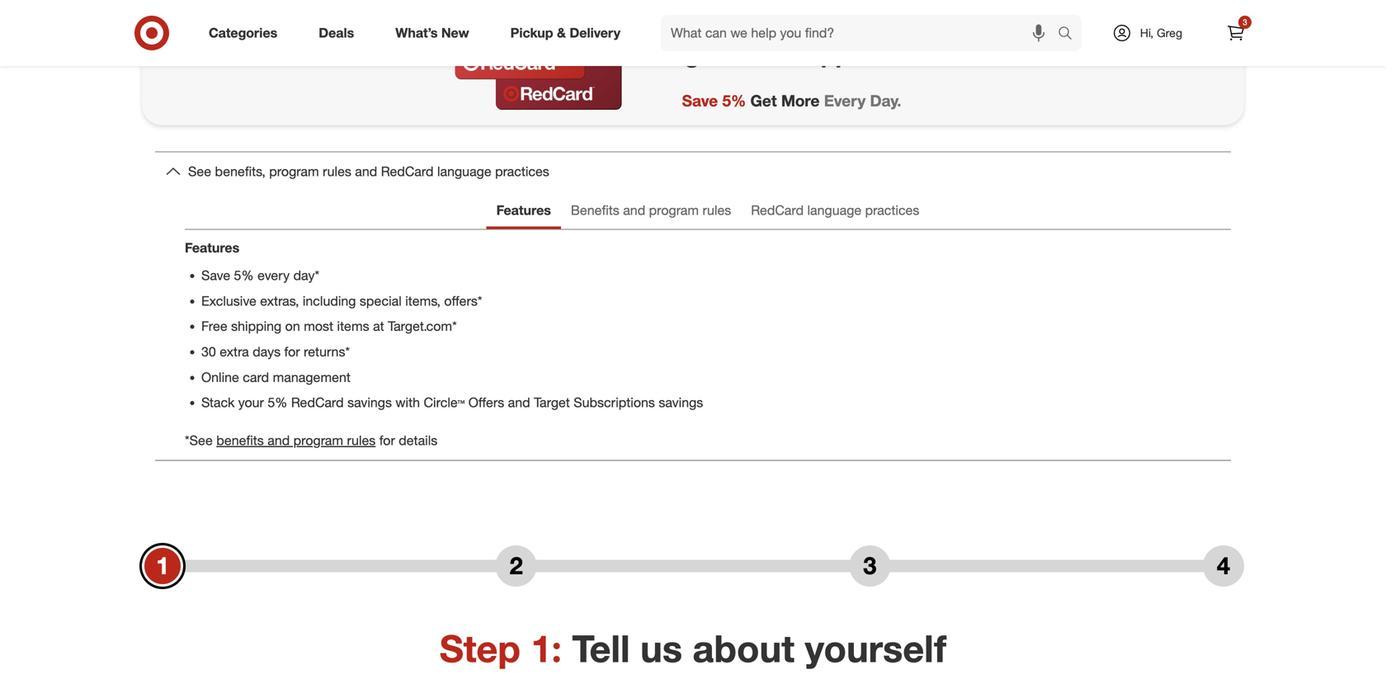 Task type: locate. For each thing, give the bounding box(es) containing it.
0 horizontal spatial language
[[437, 164, 492, 180]]

features
[[497, 202, 551, 218], [185, 240, 240, 256]]

1 vertical spatial rules
[[703, 202, 731, 218]]

extras,
[[260, 293, 299, 309]]

benefits
[[571, 202, 620, 218]]

program right benefits,
[[269, 164, 319, 180]]

5% left the get
[[722, 91, 746, 110]]

online
[[201, 369, 239, 385]]

2
[[510, 551, 523, 580]]

rules inside dropdown button
[[323, 164, 351, 180]]

1 vertical spatial 3
[[863, 551, 877, 580]]

1 horizontal spatial save
[[682, 91, 718, 110]]

target
[[651, 40, 722, 69], [534, 395, 570, 411]]

0 horizontal spatial practices
[[495, 164, 549, 180]]

language inside dropdown button
[[437, 164, 492, 180]]

for
[[284, 344, 300, 360], [379, 432, 395, 448]]

rules
[[323, 164, 351, 180], [703, 202, 731, 218], [347, 432, 376, 448]]

rules for benefits,
[[323, 164, 351, 180]]

0 vertical spatial 3
[[1243, 17, 1248, 27]]

on
[[285, 318, 300, 334]]

0 vertical spatial 5%
[[722, 91, 746, 110]]

delivery
[[570, 25, 621, 41]]

for left 'details'
[[379, 432, 395, 448]]

what's new
[[396, 25, 469, 41]]

see benefits, program rules and redcard language practices button
[[155, 152, 1231, 191]]

0 vertical spatial practices
[[495, 164, 549, 180]]

0 horizontal spatial 5%
[[234, 267, 254, 283]]

1 horizontal spatial 3
[[1243, 17, 1248, 27]]

3
[[1243, 17, 1248, 27], [863, 551, 877, 580]]

1 horizontal spatial target
[[651, 40, 722, 69]]

step
[[440, 625, 521, 671]]

5%
[[722, 91, 746, 110], [234, 267, 254, 283], [268, 395, 288, 411]]

target left subscriptions
[[534, 395, 570, 411]]

0 vertical spatial for
[[284, 344, 300, 360]]

1
[[156, 551, 169, 580]]

&
[[557, 25, 566, 41]]

0 vertical spatial rules
[[323, 164, 351, 180]]

for down on
[[284, 344, 300, 360]]

1:
[[531, 625, 562, 671]]

most
[[304, 318, 333, 334]]

1 horizontal spatial 5%
[[268, 395, 288, 411]]

save
[[682, 91, 718, 110], [201, 267, 230, 283]]

0 horizontal spatial target
[[534, 395, 570, 411]]

returns*
[[304, 344, 350, 360]]

0 vertical spatial features
[[497, 202, 551, 218]]

your
[[238, 395, 264, 411]]

categories
[[209, 25, 277, 41]]

1 horizontal spatial language
[[808, 202, 862, 218]]

1 horizontal spatial savings
[[659, 395, 703, 411]]

1 savings from the left
[[348, 395, 392, 411]]

savings
[[348, 395, 392, 411], [659, 395, 703, 411]]

target down "target logo" at the top of page
[[651, 40, 722, 69]]

benefits
[[216, 432, 264, 448]]

1 vertical spatial program
[[649, 202, 699, 218]]

0 horizontal spatial save
[[201, 267, 230, 283]]

5% for every
[[234, 267, 254, 283]]

tell
[[572, 625, 630, 671]]

1 vertical spatial language
[[808, 202, 862, 218]]

day.
[[870, 91, 902, 110]]

0 horizontal spatial savings
[[348, 395, 392, 411]]

and
[[355, 164, 377, 180], [623, 202, 646, 218], [508, 395, 530, 411], [268, 432, 290, 448]]

redcard
[[381, 164, 434, 180], [751, 202, 804, 218], [291, 395, 344, 411]]

0 vertical spatial redcard
[[381, 164, 434, 180]]

save left the get
[[682, 91, 718, 110]]

0 vertical spatial program
[[269, 164, 319, 180]]

free shipping on most items at target.com*
[[201, 318, 457, 334]]

about
[[693, 625, 795, 671]]

30
[[201, 344, 216, 360]]

1 vertical spatial practices
[[865, 202, 920, 218]]

management
[[273, 369, 351, 385]]

items
[[337, 318, 369, 334]]

1 horizontal spatial redcard
[[381, 164, 434, 180]]

target.com*
[[388, 318, 457, 334]]

savings right subscriptions
[[659, 395, 703, 411]]

program down management
[[294, 432, 343, 448]]

1 vertical spatial for
[[379, 432, 395, 448]]

target credit application
[[651, 40, 933, 69]]

program inside dropdown button
[[269, 164, 319, 180]]

circle™
[[424, 395, 465, 411]]

1 button
[[142, 545, 183, 587]]

what's
[[396, 25, 438, 41]]

0 vertical spatial language
[[437, 164, 492, 180]]

5% up 'exclusive'
[[234, 267, 254, 283]]

savings left with
[[348, 395, 392, 411]]

more
[[781, 91, 820, 110]]

1 vertical spatial features
[[185, 240, 240, 256]]

practices inside dropdown button
[[495, 164, 549, 180]]

language
[[437, 164, 492, 180], [808, 202, 862, 218]]

credit
[[728, 40, 798, 69]]

0 horizontal spatial 3
[[863, 551, 877, 580]]

save for save 5% get more every day.
[[682, 91, 718, 110]]

1 vertical spatial save
[[201, 267, 230, 283]]

features up save 5% every day*
[[185, 240, 240, 256]]

1 vertical spatial target
[[534, 395, 570, 411]]

1 vertical spatial 5%
[[234, 267, 254, 283]]

offers
[[469, 395, 504, 411]]

0 horizontal spatial redcard
[[291, 395, 344, 411]]

special
[[360, 293, 402, 309]]

and inside dropdown button
[[355, 164, 377, 180]]

save up 'exclusive'
[[201, 267, 230, 283]]

features left "benefits"
[[497, 202, 551, 218]]

1 vertical spatial redcard
[[751, 202, 804, 218]]

What can we help you find? suggestions appear below search field
[[661, 15, 1062, 51]]

2 horizontal spatial 5%
[[722, 91, 746, 110]]

5% down online card management
[[268, 395, 288, 411]]

shipping
[[231, 318, 282, 334]]

0 vertical spatial save
[[682, 91, 718, 110]]

2 horizontal spatial redcard
[[751, 202, 804, 218]]

program down see benefits, program rules and redcard language practices dropdown button
[[649, 202, 699, 218]]

practices
[[495, 164, 549, 180], [865, 202, 920, 218]]

online card management
[[201, 369, 351, 385]]

program
[[269, 164, 319, 180], [649, 202, 699, 218], [294, 432, 343, 448]]

1 horizontal spatial practices
[[865, 202, 920, 218]]

0 horizontal spatial features
[[185, 240, 240, 256]]



Task type: vqa. For each thing, say whether or not it's contained in the screenshot.
2nd years
no



Task type: describe. For each thing, give the bounding box(es) containing it.
3 link
[[1218, 15, 1254, 51]]

pickup
[[511, 25, 553, 41]]

0 horizontal spatial for
[[284, 344, 300, 360]]

see benefits, program rules and redcard language practices
[[188, 164, 549, 180]]

search button
[[1051, 15, 1090, 54]]

deals link
[[305, 15, 375, 51]]

30 extra days for returns*
[[201, 344, 350, 360]]

benefits and program rules
[[571, 202, 731, 218]]

3 inside button
[[863, 551, 877, 580]]

2 vertical spatial 5%
[[268, 395, 288, 411]]

day*
[[293, 267, 319, 283]]

exclusive extras, including special items, offers*
[[201, 293, 482, 309]]

2 vertical spatial redcard
[[291, 395, 344, 411]]

what's new link
[[381, 15, 490, 51]]

0 vertical spatial target
[[651, 40, 722, 69]]

at
[[373, 318, 384, 334]]

hi, greg
[[1140, 26, 1183, 40]]

*see
[[185, 432, 213, 448]]

2 vertical spatial program
[[294, 432, 343, 448]]

subscriptions
[[574, 395, 655, 411]]

redcard credit image
[[453, 0, 624, 112]]

pickup & delivery
[[511, 25, 621, 41]]

new
[[441, 25, 469, 41]]

exclusive
[[201, 293, 257, 309]]

pickup & delivery link
[[497, 15, 641, 51]]

rules for and
[[703, 202, 731, 218]]

extra
[[220, 344, 249, 360]]

program for benefits,
[[269, 164, 319, 180]]

1 horizontal spatial features
[[497, 202, 551, 218]]

card
[[243, 369, 269, 385]]

benefits,
[[215, 164, 266, 180]]

redcard language practices
[[751, 202, 920, 218]]

1 horizontal spatial for
[[379, 432, 395, 448]]

application
[[805, 40, 933, 69]]

progress element
[[142, 545, 1245, 587]]

us
[[641, 625, 683, 671]]

see
[[188, 164, 211, 180]]

features link
[[487, 194, 561, 229]]

benefits and program rules link
[[561, 194, 741, 229]]

hi,
[[1140, 26, 1154, 40]]

*see benefits and program rules for details
[[185, 432, 438, 448]]

stack your 5% redcard savings with circle™ offers and target subscriptions savings
[[201, 395, 703, 411]]

with
[[396, 395, 420, 411]]

5% for get
[[722, 91, 746, 110]]

benefits and program rules button
[[216, 431, 376, 450]]

save 5% get more every day.
[[682, 91, 902, 110]]

get
[[751, 91, 777, 110]]

free
[[201, 318, 228, 334]]

every
[[824, 91, 866, 110]]

2 vertical spatial rules
[[347, 432, 376, 448]]

details
[[399, 432, 438, 448]]

step 1:
[[440, 625, 562, 671]]

4 button
[[1203, 545, 1245, 587]]

deals
[[319, 25, 354, 41]]

offers*
[[444, 293, 482, 309]]

target logo image
[[679, 0, 724, 37]]

stack
[[201, 395, 235, 411]]

items,
[[405, 293, 441, 309]]

categories link
[[195, 15, 298, 51]]

days
[[253, 344, 281, 360]]

redcard inside dropdown button
[[381, 164, 434, 180]]

save 5% every day*
[[201, 267, 319, 283]]

3 button
[[849, 545, 891, 587]]

greg
[[1157, 26, 1183, 40]]

redcard language practices link
[[741, 194, 930, 229]]

tell us about yourself
[[572, 625, 947, 671]]

2 button
[[496, 545, 537, 587]]

including
[[303, 293, 356, 309]]

4
[[1217, 551, 1231, 580]]

2 savings from the left
[[659, 395, 703, 411]]

save for save 5% every day*
[[201, 267, 230, 283]]

search
[[1051, 26, 1090, 43]]

program for and
[[649, 202, 699, 218]]

yourself
[[805, 625, 947, 671]]

every
[[258, 267, 290, 283]]



